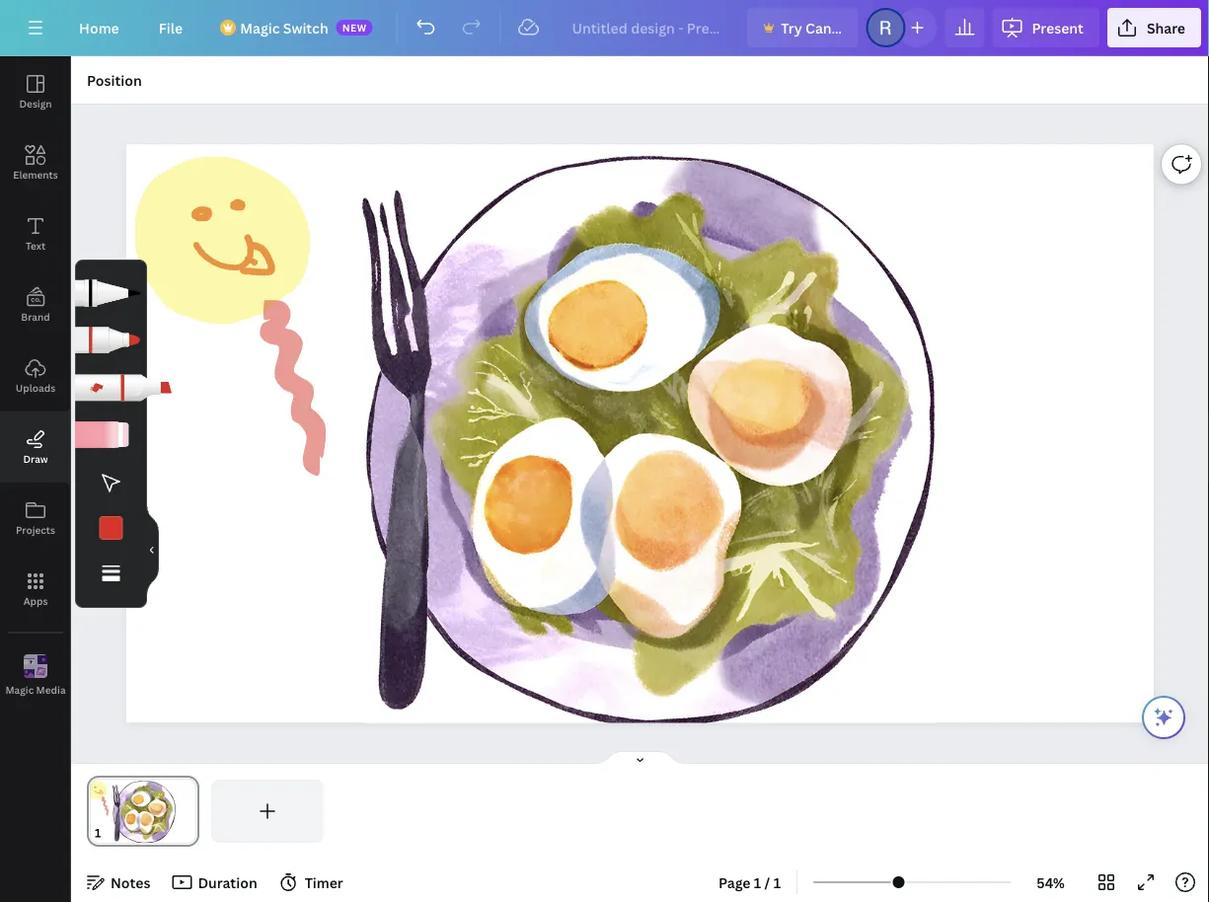 Task type: describe. For each thing, give the bounding box(es) containing it.
page
[[719, 874, 751, 892]]

timer
[[305, 874, 343, 892]]

magic media
[[5, 684, 66, 697]]

#e7191f image
[[99, 517, 123, 540]]

magic media button
[[0, 641, 71, 712]]

home link
[[63, 8, 135, 47]]

magic switch
[[240, 18, 329, 37]]

present button
[[993, 8, 1100, 47]]

try canva pro button
[[748, 8, 874, 47]]

apps
[[23, 595, 48, 608]]

try canva pro
[[781, 18, 874, 37]]

Page title text field
[[110, 824, 117, 843]]

share button
[[1108, 8, 1202, 47]]

projects button
[[0, 483, 71, 554]]

text button
[[0, 199, 71, 270]]

notes
[[111, 874, 151, 892]]

brand button
[[0, 270, 71, 341]]

54%
[[1037, 874, 1065, 892]]

projects
[[16, 523, 55, 537]]

#e7191f image
[[99, 517, 123, 540]]

home
[[79, 18, 119, 37]]

/
[[765, 874, 771, 892]]

1 1 from the left
[[754, 874, 762, 892]]

new
[[342, 21, 367, 34]]

draw button
[[0, 412, 71, 483]]

duration button
[[166, 867, 265, 899]]

canva assistant image
[[1153, 706, 1176, 730]]

share
[[1147, 18, 1186, 37]]

canva
[[806, 18, 848, 37]]



Task type: locate. For each thing, give the bounding box(es) containing it.
notes button
[[79, 867, 158, 899]]

hide pages image
[[593, 751, 688, 766]]

switch
[[283, 18, 329, 37]]

text
[[26, 239, 46, 252]]

position
[[87, 71, 142, 89]]

draw
[[23, 452, 48, 466]]

magic for magic media
[[5, 684, 34, 697]]

1 horizontal spatial 1
[[774, 874, 781, 892]]

file
[[159, 18, 183, 37]]

magic inside button
[[5, 684, 34, 697]]

magic inside main menu bar
[[240, 18, 280, 37]]

0 horizontal spatial 1
[[754, 874, 762, 892]]

hide image
[[146, 503, 159, 598]]

magic for magic switch
[[240, 18, 280, 37]]

duration
[[198, 874, 257, 892]]

pro
[[851, 18, 874, 37]]

1 right "/"
[[774, 874, 781, 892]]

magic
[[240, 18, 280, 37], [5, 684, 34, 697]]

magic left media
[[5, 684, 34, 697]]

main menu bar
[[0, 0, 1210, 56]]

1
[[754, 874, 762, 892], [774, 874, 781, 892]]

uploads button
[[0, 341, 71, 412]]

present
[[1032, 18, 1084, 37]]

0 vertical spatial magic
[[240, 18, 280, 37]]

design
[[19, 97, 52, 110]]

54% button
[[1019, 867, 1083, 899]]

media
[[36, 684, 66, 697]]

design button
[[0, 56, 71, 127]]

page 1 image
[[87, 780, 199, 843]]

magic left switch
[[240, 18, 280, 37]]

timer button
[[273, 867, 351, 899]]

elements button
[[0, 127, 71, 199]]

try
[[781, 18, 803, 37]]

apps button
[[0, 554, 71, 625]]

file button
[[143, 8, 199, 47]]

uploads
[[16, 381, 55, 395]]

1 left "/"
[[754, 874, 762, 892]]

1 vertical spatial magic
[[5, 684, 34, 697]]

Design title text field
[[556, 8, 740, 47]]

elements
[[13, 168, 58, 181]]

0 horizontal spatial magic
[[5, 684, 34, 697]]

side panel tab list
[[0, 56, 71, 712]]

1 horizontal spatial magic
[[240, 18, 280, 37]]

brand
[[21, 310, 50, 323]]

2 1 from the left
[[774, 874, 781, 892]]

page 1 / 1
[[719, 874, 781, 892]]

position button
[[79, 64, 150, 96]]



Task type: vqa. For each thing, say whether or not it's contained in the screenshot.
Search 'SEARCH FIELD' at the top right of the page
no



